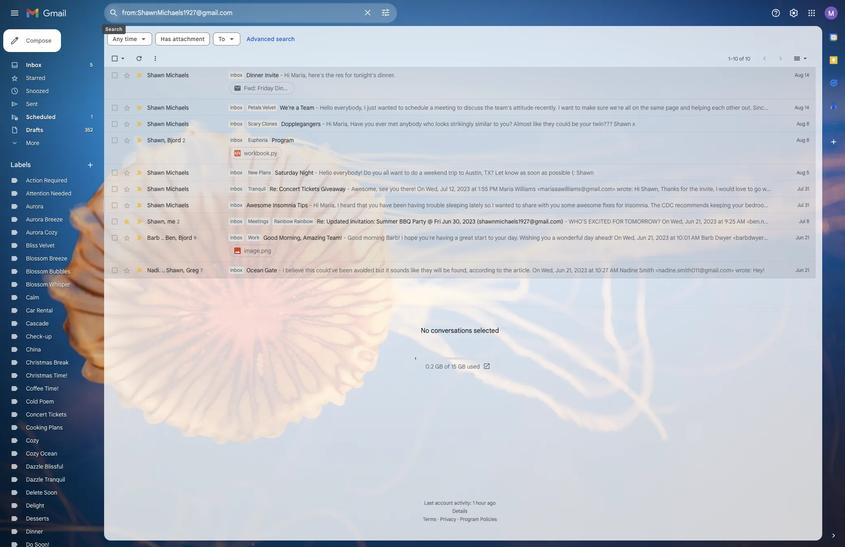 Task type: describe. For each thing, give the bounding box(es) containing it.
5 inside 'no conversations selected' main content
[[807, 170, 810, 176]]

blossom for blossom whisper
[[26, 281, 48, 288]]

1 horizontal spatial be
[[572, 120, 579, 128]]

important mainly because you often read messages with this label. switch for shawn
[[135, 136, 143, 144]]

search mail image
[[107, 6, 121, 20]]

jul left 12,
[[440, 186, 448, 193]]

2023 right 12,
[[457, 186, 470, 193]]

1 vertical spatial bjord
[[179, 234, 192, 241]]

sleeping
[[446, 202, 468, 209]]

meeting
[[435, 104, 456, 111]]

aurora cozy
[[26, 229, 58, 236]]

important mainly because you often read messages with this label. switch for nadi.
[[135, 266, 143, 275]]

0 vertical spatial cozy
[[45, 229, 58, 236]]

the left the article.
[[504, 267, 512, 274]]

action required link
[[26, 177, 67, 184]]

share
[[522, 202, 537, 209]]

hi right the dopplegangers
[[326, 120, 332, 128]]

terms link
[[423, 517, 437, 523]]

2 10 from the left
[[746, 56, 751, 62]]

time
[[125, 35, 137, 43]]

2 gb from the left
[[458, 363, 466, 371]]

jun down good morning, amazing team! - good morning barb! i hope you're having a great start to your day. wishing  you a wonderful day ahead! on wed, jun 21, 2023 at 10:01 am barb dwyer  <barbdwyerdefense@gmail.com> wrote: go
[[556, 267, 565, 274]]

a left 'team'
[[296, 104, 299, 111]]

dinner inside labels 'navigation'
[[26, 529, 43, 536]]

i left hope
[[402, 234, 403, 242]]

awesome,
[[351, 186, 378, 193]]

1 row from the top
[[104, 67, 816, 100]]

rental
[[37, 307, 53, 314]]

5 inside labels 'navigation'
[[90, 62, 93, 68]]

aurora for aurora link
[[26, 203, 43, 210]]

31 for dark
[[805, 202, 810, 208]]

important according to google magic. switch for inbox
[[135, 201, 143, 210]]

0 horizontal spatial wrote:
[[617, 186, 633, 193]]

you right do
[[373, 169, 382, 177]]

1 · from the left
[[438, 517, 439, 523]]

blossom breeze
[[26, 255, 67, 262]]

christmas break link
[[26, 359, 69, 367]]

dazzle blissful link
[[26, 463, 63, 471]]

christmas for christmas time!
[[26, 372, 52, 380]]

- right 'team!'
[[344, 234, 346, 242]]

1 vertical spatial at
[[670, 234, 676, 242]]

cell for 2
[[229, 136, 775, 161]]

sounds
[[391, 267, 410, 274]]

to left go
[[748, 186, 753, 193]]

scary clones
[[248, 121, 277, 127]]

1 horizontal spatial they
[[543, 120, 555, 128]]

1 vertical spatial for
[[681, 186, 688, 193]]

12,
[[449, 186, 456, 193]]

main menu image
[[10, 8, 20, 18]]

blissful
[[45, 463, 63, 471]]

clear search image
[[360, 4, 376, 21]]

updated
[[327, 218, 349, 225]]

dazzle tranquil
[[26, 476, 65, 484]]

2 rainbow from the left
[[294, 218, 313, 225]]

1 horizontal spatial wanted
[[495, 202, 514, 209]]

jul 31 for regards,
[[798, 186, 810, 192]]

to
[[219, 35, 225, 43]]

go
[[838, 234, 845, 242]]

for inside "cell"
[[345, 72, 352, 79]]

i right recently.
[[559, 104, 560, 111]]

1 aug 14 from the top
[[795, 72, 810, 78]]

1 inside last account activity: 1 hour ago details terms · privacy · program policies
[[473, 500, 475, 507]]

the left "team's"
[[485, 104, 493, 111]]

re: for re: updated invitation: summer bbq party @ fri jun 30, 2023 (shawnmichaels1927@gmail.com) -
[[317, 218, 325, 225]]

out.
[[742, 104, 752, 111]]

row containing barb
[[104, 230, 845, 262]]

0 vertical spatial maria,
[[291, 72, 307, 79]]

invite
[[265, 72, 279, 79]]

some
[[561, 202, 576, 209]]

labels navigation
[[0, 26, 104, 548]]

weekend
[[424, 169, 447, 177]]

10:27
[[595, 267, 609, 274]]

to left do
[[404, 169, 410, 177]]

re: for re: concert tickets giveaway - awesome, see you there! on wed, jul 12, 2023 at 1:55 pm maria williams  <mariaaawilliams@gmail.com> wrote: hi shawn, thanks for the invite, i would  love to go with you guys! best regards, mar
[[270, 186, 278, 193]]

as left dark
[[770, 202, 776, 209]]

0 vertical spatial wed,
[[426, 186, 439, 193]]

1 rainbow from the left
[[274, 218, 293, 225]]

discuss
[[464, 104, 483, 111]]

blossom breeze link
[[26, 255, 67, 262]]

of for gb
[[445, 363, 450, 371]]

2 vertical spatial maria,
[[320, 202, 336, 209]]

time! for christmas time!
[[53, 372, 67, 380]]

cascade link
[[26, 320, 49, 328]]

dazzle for dazzle blissful
[[26, 463, 43, 471]]

snoozed
[[26, 87, 49, 95]]

williams
[[515, 186, 536, 193]]

to left make
[[575, 104, 581, 111]]

the left invite,
[[690, 186, 698, 193]]

jun down <barbdwyerdefense@gmail.com>
[[796, 267, 804, 273]]

tranquil inside labels 'navigation'
[[45, 476, 65, 484]]

concert tickets
[[26, 411, 67, 419]]

0 vertical spatial like
[[533, 120, 542, 128]]

1 10 from the left
[[733, 56, 738, 62]]

shawn michaels for re: concert tickets giveaway - awesome, see you there! on wed, jul 12, 2023 at 1:55 pm maria williams  <mariaaawilliams@gmail.com> wrote: hi shawn, thanks for the invite, i would  love to go with you guys! best regards, mar
[[147, 186, 189, 193]]

inbox inside inbox awesome insomnia tips - hi maria, i heard that you have been having trouble sleeping lately so i  wanted to share with you some awesome fixes for insomnia. the cdc  recommends keeping your bedroom as dark as possible,
[[230, 202, 242, 208]]

you right see
[[390, 186, 399, 193]]

2 vertical spatial wed,
[[542, 267, 554, 274]]

i left just
[[364, 104, 366, 111]]

jul for re: updated invitation: summer bbq party @ fri jun 30, 2023 (shawnmichaels1927@gmail.com) -
[[799, 218, 806, 225]]

1 horizontal spatial barb
[[702, 234, 714, 242]]

2 for bjord
[[183, 137, 185, 143]]

snoozed link
[[26, 87, 49, 95]]

2 good from the left
[[348, 234, 362, 242]]

awesome
[[247, 202, 271, 209]]

- right invite
[[280, 72, 283, 79]]

- right gate
[[279, 267, 281, 274]]

- right tips
[[309, 202, 312, 209]]

5 row from the top
[[104, 165, 816, 181]]

michaels for we're a team - hello everybody, i just wanted to schedule a meeting to discuss the team's  attitude recently. i want to make sure we're all on the same page and  helping each other out. sincerely, shawn
[[166, 104, 189, 111]]

believe
[[286, 267, 304, 274]]

1 vertical spatial like
[[411, 267, 420, 274]]

and
[[681, 104, 690, 111]]

0 vertical spatial on
[[417, 186, 425, 193]]

0 vertical spatial want
[[561, 104, 574, 111]]

2 aug 8 from the top
[[797, 137, 810, 143]]

0 horizontal spatial been
[[339, 267, 352, 274]]

concert inside labels 'navigation'
[[26, 411, 47, 419]]

1 10 of 10
[[729, 56, 751, 62]]

2 vertical spatial at
[[589, 267, 594, 274]]

plans for new plans
[[259, 170, 271, 176]]

cell containing dinner invite
[[229, 71, 775, 96]]

aurora for aurora cozy
[[26, 229, 43, 236]]

jun right fri
[[442, 218, 452, 225]]

conversations
[[431, 327, 472, 335]]

delight link
[[26, 502, 44, 510]]

see
[[379, 186, 388, 193]]

- down some
[[565, 218, 568, 225]]

search
[[276, 35, 295, 43]]

1 vertical spatial wed,
[[623, 234, 636, 242]]

to right trip
[[459, 169, 464, 177]]

anybody
[[400, 120, 422, 128]]

i left believe
[[283, 267, 284, 274]]

7 row from the top
[[104, 197, 821, 214]]

this
[[305, 267, 315, 274]]

shawn michaels for saturday night - hello everybody! do you all want to do a weekend trip to austin, tx? let  know as soon as possible (: shawn
[[147, 169, 189, 177]]

1 michaels from the top
[[166, 72, 189, 79]]

jul 31 for dark
[[798, 202, 810, 208]]

advanced search button
[[244, 32, 298, 46]]

0 vertical spatial been
[[393, 202, 407, 209]]

blossom for blossom breeze
[[26, 255, 48, 262]]

1 shawn michaels from the top
[[147, 72, 189, 79]]

inbox inside inbox dinner invite - hi maria, here's the res for tonight's dinner.
[[230, 72, 242, 78]]

christmas break
[[26, 359, 69, 367]]

just
[[367, 104, 377, 111]]

inbox ocean gate - i believe this could've been avoided but it sounds like they will be found,  according to the article. on wed, jun 21, 2023 at 10:27 am nadine smith  <nadine.smith011@gmail.com> wrote: hey!
[[230, 267, 765, 274]]

- right giveaway on the left top of the page
[[347, 186, 350, 193]]

breeze for blossom breeze
[[49, 255, 67, 262]]

a left "great"
[[455, 234, 458, 242]]

0 vertical spatial wanted
[[378, 104, 397, 111]]

dark
[[778, 202, 789, 209]]

cozy ocean
[[26, 450, 57, 458]]

0 horizontal spatial 21,
[[566, 267, 573, 274]]

other
[[727, 104, 741, 111]]

rainbow rainbow
[[274, 218, 313, 225]]

tranquil inside 'no conversations selected' main content
[[248, 186, 266, 192]]

tips
[[297, 202, 308, 209]]

the right on
[[641, 104, 649, 111]]

desserts link
[[26, 515, 49, 523]]

0 horizontal spatial having
[[408, 202, 425, 209]]

2023 left 10:01
[[656, 234, 669, 242]]

shawn michaels for we're a team - hello everybody, i just wanted to schedule a meeting to discuss the team's  attitude recently. i want to make sure we're all on the same page and  helping each other out. sincerely, shawn
[[147, 104, 189, 111]]

Search mail text field
[[122, 9, 358, 17]]

austin,
[[466, 169, 483, 177]]

0 horizontal spatial be
[[443, 267, 450, 274]]

0 horizontal spatial with
[[538, 202, 549, 209]]

needed
[[51, 190, 71, 197]]

image.png
[[244, 247, 271, 255]]

morning,
[[279, 234, 302, 242]]

2 vertical spatial for
[[616, 202, 624, 209]]

2 vertical spatial on
[[533, 267, 540, 274]]

here's
[[308, 72, 324, 79]]

amazing
[[303, 234, 326, 242]]

21 for greg
[[805, 267, 810, 273]]

jun down insomnia.
[[637, 234, 647, 242]]

has attachment
[[161, 35, 205, 43]]

has
[[161, 35, 171, 43]]

night
[[300, 169, 314, 177]]

barb .. ben , bjord 9
[[147, 234, 196, 241]]

4 row from the top
[[104, 132, 816, 165]]

cozy for cozy link
[[26, 437, 39, 445]]

we're a team - hello everybody, i just wanted to schedule a meeting to discuss the team's  attitude recently. i want to make sure we're all on the same page and  helping each other out. sincerely, shawn
[[280, 104, 797, 111]]

scheduled
[[26, 114, 56, 121]]

policies
[[480, 517, 497, 523]]

team!
[[327, 234, 342, 242]]

good morning, amazing team! - good morning barb! i hope you're having a great start to your day. wishing  you a wonderful day ahead! on wed, jun 21, 2023 at 10:01 am barb dwyer  <barbdwyerdefense@gmail.com> wrote: go
[[263, 234, 845, 242]]

1 vertical spatial having
[[436, 234, 454, 242]]

2 14 from the top
[[805, 105, 810, 111]]

have
[[380, 202, 392, 209]]

tickets inside labels 'navigation'
[[48, 411, 67, 419]]

gmail image
[[26, 5, 70, 21]]

you left some
[[551, 202, 560, 209]]

important according to google magic. switch for saturday
[[135, 169, 143, 177]]

2023 left 10:27
[[574, 267, 587, 274]]

the left res
[[326, 72, 334, 79]]

aurora cozy link
[[26, 229, 58, 236]]

the
[[651, 202, 661, 209]]

0 vertical spatial program
[[272, 137, 294, 144]]

support image
[[771, 8, 781, 18]]

day
[[584, 234, 594, 242]]

2 aug 14 from the top
[[795, 105, 810, 111]]

maria
[[499, 186, 514, 193]]

i right invite,
[[716, 186, 718, 193]]

2 · from the left
[[458, 517, 459, 523]]

privacy link
[[440, 517, 456, 523]]

as left soon
[[520, 169, 526, 177]]

to right the start at the top right
[[488, 234, 494, 242]]

terms
[[423, 517, 437, 523]]

account
[[435, 500, 453, 507]]

2 row from the top
[[104, 100, 816, 116]]

jun 21 for greg
[[796, 267, 810, 273]]

0 vertical spatial bjord
[[167, 137, 181, 144]]

possible
[[549, 169, 571, 177]]

row containing nadi.
[[104, 262, 816, 279]]

jul for inbox awesome insomnia tips - hi maria, i heard that you have been having trouble sleeping lately so i  wanted to share with you some awesome fixes for insomnia. the cdc  recommends keeping your bedroom as dark as possible,
[[798, 202, 804, 208]]

concert inside 'no conversations selected' main content
[[279, 186, 300, 193]]

i left 'heard'
[[338, 202, 339, 209]]

31 for regards,
[[805, 186, 810, 192]]

jul 8
[[799, 218, 810, 225]]

aurora for aurora breeze
[[26, 216, 43, 223]]

labels heading
[[11, 161, 86, 169]]

1 horizontal spatial wrote:
[[736, 267, 752, 274]]

michaels for re: concert tickets giveaway - awesome, see you there! on wed, jul 12, 2023 at 1:55 pm maria williams  <mariaaawilliams@gmail.com> wrote: hi shawn, thanks for the invite, i would  love to go with you guys! best regards, mar
[[166, 186, 189, 193]]

hi left shawn,
[[635, 186, 640, 193]]

christmas for christmas break
[[26, 359, 52, 367]]

dopplegangers
[[281, 120, 321, 128]]

on
[[633, 104, 639, 111]]

1 vertical spatial hello
[[319, 169, 332, 177]]

- right 'team'
[[316, 104, 318, 111]]

action required
[[26, 177, 67, 184]]

but
[[376, 267, 385, 274]]

shawn michaels for inbox awesome insomnia tips - hi maria, i heard that you have been having trouble sleeping lately so i  wanted to share with you some awesome fixes for insomnia. the cdc  recommends keeping your bedroom as dark as possible,
[[147, 202, 189, 209]]

to left you?
[[494, 120, 499, 128]]

2023 right 30,
[[463, 218, 476, 225]]

cell for ,
[[229, 234, 845, 258]]

aug for hi maria, have you ever met anybody who looks strikingly similar to you?  almost like they could be your twin??? shawn x
[[797, 121, 806, 127]]

cold
[[26, 398, 38, 406]]

attitude
[[514, 104, 534, 111]]

cozy link
[[26, 437, 39, 445]]

dinner.
[[378, 72, 395, 79]]

calm link
[[26, 294, 39, 301]]

dazzle for dazzle tranquil
[[26, 476, 43, 484]]

to left discuss
[[457, 104, 463, 111]]

ever
[[376, 120, 387, 128]]

0 horizontal spatial they
[[421, 267, 432, 274]]

met
[[388, 120, 398, 128]]

clones
[[262, 121, 277, 127]]

0 vertical spatial am
[[692, 234, 700, 242]]

0 horizontal spatial barb
[[147, 234, 160, 241]]

you left ever
[[365, 120, 374, 128]]

0 horizontal spatial your
[[495, 234, 507, 242]]

each
[[712, 104, 725, 111]]

important mainly because it was sent directly to you. switch
[[135, 218, 143, 226]]

to right the according
[[497, 267, 502, 274]]

jun down jul 8 at the top right of page
[[796, 235, 804, 241]]

0 vertical spatial with
[[763, 186, 774, 193]]

calm
[[26, 294, 39, 301]]

bbq
[[400, 218, 411, 225]]

1 vertical spatial am
[[610, 267, 619, 274]]

i right the so
[[492, 202, 494, 209]]

to left share
[[516, 202, 521, 209]]

ocean for cozy
[[40, 450, 57, 458]]

- right the dopplegangers
[[322, 120, 325, 128]]

check-up link
[[26, 333, 52, 341]]



Task type: vqa. For each thing, say whether or not it's contained in the screenshot.
having
yes



Task type: locate. For each thing, give the bounding box(es) containing it.
tranquil down blissful
[[45, 476, 65, 484]]

2 for me
[[177, 219, 180, 225]]

ocean up dazzle blissful 'link'
[[40, 450, 57, 458]]

8 row from the top
[[104, 214, 816, 230]]

compose
[[26, 37, 51, 44]]

1 horizontal spatial am
[[692, 234, 700, 242]]

1 vertical spatial been
[[339, 267, 352, 274]]

.. right nadi.
[[162, 267, 165, 274]]

6 michaels from the top
[[166, 202, 189, 209]]

1 vertical spatial all
[[383, 169, 389, 177]]

you
[[365, 120, 374, 128], [373, 169, 382, 177], [390, 186, 399, 193], [775, 186, 785, 193], [369, 202, 378, 209], [551, 202, 560, 209], [542, 234, 551, 242]]

jul
[[440, 186, 448, 193], [798, 186, 804, 192], [798, 202, 804, 208], [799, 218, 806, 225]]

row
[[104, 67, 816, 100], [104, 100, 816, 116], [104, 116, 816, 132], [104, 132, 816, 165], [104, 165, 816, 181], [104, 181, 845, 197], [104, 197, 821, 214], [104, 214, 816, 230], [104, 230, 845, 262], [104, 262, 816, 279]]

1 horizontal spatial all
[[625, 104, 631, 111]]

1 horizontal spatial 10
[[746, 56, 751, 62]]

your left day.
[[495, 234, 507, 242]]

ocean inside labels 'navigation'
[[40, 450, 57, 458]]

row down discuss
[[104, 116, 816, 132]]

0 vertical spatial your
[[580, 120, 592, 128]]

2 blossom from the top
[[26, 268, 48, 275]]

1 8 from the top
[[807, 121, 810, 127]]

am right 10:01
[[692, 234, 700, 242]]

bliss velvet
[[26, 242, 55, 249]]

1 horizontal spatial ocean
[[247, 267, 264, 274]]

michaels for inbox awesome insomnia tips - hi maria, i heard that you have been having trouble sleeping lately so i  wanted to share with you some awesome fixes for insomnia. the cdc  recommends keeping your bedroom as dark as possible,
[[166, 202, 189, 209]]

you left guys!
[[775, 186, 785, 193]]

important mainly because you often read messages with this label. switch left nadi.
[[135, 266, 143, 275]]

any time button
[[107, 33, 152, 46]]

0 vertical spatial time!
[[53, 372, 67, 380]]

be right could
[[572, 120, 579, 128]]

2 vertical spatial cell
[[229, 234, 845, 258]]

0 vertical spatial at
[[472, 186, 477, 193]]

1 inside labels 'navigation'
[[91, 114, 93, 120]]

aurora up bliss
[[26, 229, 43, 236]]

0 vertical spatial hello
[[320, 104, 333, 111]]

cell containing good morning, amazing team!
[[229, 234, 845, 258]]

team
[[300, 104, 314, 111]]

who
[[423, 120, 434, 128]]

2 jun 21 from the top
[[796, 267, 810, 273]]

1 vertical spatial time!
[[45, 385, 59, 393]]

row up 30,
[[104, 197, 821, 214]]

as
[[520, 169, 526, 177], [542, 169, 548, 177], [770, 202, 776, 209], [791, 202, 797, 209]]

good right work
[[263, 234, 278, 242]]

2 cell from the top
[[229, 136, 775, 161]]

2 jul 31 from the top
[[798, 202, 810, 208]]

1 14 from the top
[[805, 72, 810, 78]]

fwd:
[[244, 85, 256, 92]]

barb left "dwyer"
[[702, 234, 714, 242]]

breeze for aurora breeze
[[45, 216, 63, 223]]

advanced search options image
[[378, 4, 394, 21]]

ocean for inbox
[[247, 267, 264, 274]]

hi right tips
[[313, 202, 319, 209]]

sent link
[[26, 100, 38, 108]]

jul for re: concert tickets giveaway - awesome, see you there! on wed, jul 12, 2023 at 1:55 pm maria williams  <mariaaawilliams@gmail.com> wrote: hi shawn, thanks for the invite, i would  love to go with you guys! best regards, mar
[[798, 186, 804, 192]]

1 vertical spatial 21
[[805, 267, 810, 273]]

.. for ben
[[161, 234, 164, 241]]

0 vertical spatial 21,
[[648, 234, 655, 242]]

1 for 1
[[91, 114, 93, 120]]

6 row from the top
[[104, 181, 845, 197]]

attention needed
[[26, 190, 71, 197]]

christmas
[[26, 359, 52, 367], [26, 372, 52, 380]]

31 down best at the right top
[[805, 202, 810, 208]]

2 horizontal spatial for
[[681, 186, 688, 193]]

dinner up the fwd:
[[247, 72, 264, 79]]

inbox inside inbox ocean gate - i believe this could've been avoided but it sounds like they will be found,  according to the article. on wed, jun 21, 2023 at 10:27 am nadine smith  <nadine.smith011@gmail.com> wrote: hey!
[[230, 267, 242, 273]]

re:
[[270, 186, 278, 193], [317, 218, 325, 225]]

as right dark
[[791, 202, 797, 209]]

31 right guys!
[[805, 186, 810, 192]]

9 row from the top
[[104, 230, 845, 262]]

important according to google magic. switch for re:
[[135, 185, 143, 193]]

am right 10:27
[[610, 267, 619, 274]]

attention
[[26, 190, 49, 197]]

starred link
[[26, 74, 45, 82]]

<barbdwyerdefense@gmail.com>
[[733, 234, 820, 242]]

new plans
[[248, 170, 271, 176]]

important mainly because you often read messages with this label. switch
[[135, 136, 143, 144], [135, 234, 143, 242], [135, 266, 143, 275]]

aug 14 down 'toggle split pane mode' image
[[795, 72, 810, 78]]

1 vertical spatial wrote:
[[821, 234, 837, 242]]

aug for hello everybody! do you all want to do a weekend trip to austin, tx? let  know as soon as possible (: shawn
[[797, 170, 806, 176]]

schedule
[[405, 104, 429, 111]]

3 blossom from the top
[[26, 281, 48, 288]]

of for 10
[[740, 56, 744, 62]]

aug for hello everybody, i just wanted to schedule a meeting to discuss the team's  attitude recently. i want to make sure we're all on the same page and  helping each other out. sincerely, shawn
[[795, 105, 804, 111]]

0 horizontal spatial of
[[445, 363, 450, 371]]

1 horizontal spatial tickets
[[301, 186, 320, 193]]

2 vertical spatial your
[[495, 234, 507, 242]]

1 horizontal spatial program
[[460, 517, 479, 523]]

plans for cooking plans
[[49, 424, 63, 432]]

1 important according to google magic. switch from the top
[[135, 169, 143, 177]]

3 aurora from the top
[[26, 229, 43, 236]]

1 horizontal spatial velvet
[[263, 105, 276, 111]]

cozy for cozy ocean
[[26, 450, 39, 458]]

inbox inside labels 'navigation'
[[26, 61, 41, 69]]

fri
[[434, 218, 441, 225]]

8 for dopplegangers - hi maria, have you ever met anybody who looks strikingly similar to you?  almost like they could be your twin??? shawn x
[[807, 121, 810, 127]]

0 vertical spatial plans
[[259, 170, 271, 176]]

2 8 from the top
[[807, 137, 810, 143]]

euphoria
[[248, 137, 268, 143]]

aurora link
[[26, 203, 43, 210]]

like right almost on the top right of page
[[533, 120, 542, 128]]

as right soon
[[542, 169, 548, 177]]

8 for re: updated invitation: summer bbq party @ fri jun 30, 2023 (shawnmichaels1927@gmail.com) -
[[807, 218, 810, 225]]

1 vertical spatial with
[[538, 202, 549, 209]]

hello
[[320, 104, 333, 111], [319, 169, 332, 177]]

important mainly because you often read messages with this label. switch for barb
[[135, 234, 143, 242]]

plans right new
[[259, 170, 271, 176]]

0 horizontal spatial plans
[[49, 424, 63, 432]]

None checkbox
[[111, 120, 119, 128]]

row up discuss
[[104, 67, 816, 100]]

3 8 from the top
[[807, 218, 810, 225]]

0 vertical spatial 2
[[183, 137, 185, 143]]

1 horizontal spatial concert
[[279, 186, 300, 193]]

blossom
[[26, 255, 48, 262], [26, 268, 48, 275], [26, 281, 48, 288]]

1 horizontal spatial your
[[580, 120, 592, 128]]

2 horizontal spatial your
[[733, 202, 744, 209]]

toggle split pane mode image
[[793, 55, 802, 63]]

twin???
[[593, 120, 613, 128]]

2 vertical spatial blossom
[[26, 281, 48, 288]]

1 horizontal spatial of
[[740, 56, 744, 62]]

hello right 'team'
[[320, 104, 333, 111]]

cell containing program
[[229, 136, 775, 161]]

hi up dinner.eml
[[284, 72, 290, 79]]

bliss velvet link
[[26, 242, 55, 249]]

<nadine.smith011@gmail.com>
[[656, 267, 734, 274]]

drafts
[[26, 127, 43, 134]]

1 horizontal spatial on
[[533, 267, 540, 274]]

jul down aug 5
[[798, 186, 804, 192]]

0 horizontal spatial on
[[417, 186, 425, 193]]

friday
[[258, 85, 274, 92]]

to left schedule
[[398, 104, 404, 111]]

4 michaels from the top
[[166, 169, 189, 177]]

1 vertical spatial aug 8
[[797, 137, 810, 143]]

michaels for dopplegangers - hi maria, have you ever met anybody who looks strikingly similar to you?  almost like they could be your twin??? shawn x
[[166, 120, 189, 128]]

dinner link
[[26, 529, 43, 536]]

i
[[364, 104, 366, 111], [559, 104, 560, 111], [716, 186, 718, 193], [338, 202, 339, 209], [492, 202, 494, 209], [402, 234, 403, 242], [283, 267, 284, 274]]

· right terms link
[[438, 517, 439, 523]]

shawn michaels for dopplegangers - hi maria, have you ever met anybody who looks strikingly similar to you?  almost like they could be your twin??? shawn x
[[147, 120, 189, 128]]

blossom whisper link
[[26, 281, 70, 288]]

1 horizontal spatial 21,
[[648, 234, 655, 242]]

details link
[[453, 509, 468, 515]]

hi
[[284, 72, 290, 79], [326, 120, 332, 128], [635, 186, 640, 193], [313, 202, 319, 209]]

tx?
[[484, 169, 494, 177]]

0 horizontal spatial at
[[472, 186, 477, 193]]

1 vertical spatial tickets
[[48, 411, 67, 419]]

2 inside shawn , me 2
[[177, 219, 180, 225]]

maria, up dinner.eml
[[291, 72, 307, 79]]

0 vertical spatial jul 31
[[798, 186, 810, 192]]

0 horizontal spatial gb
[[435, 363, 443, 371]]

1 horizontal spatial having
[[436, 234, 454, 242]]

2 inside shawn , bjord 2
[[183, 137, 185, 143]]

1 vertical spatial ..
[[162, 267, 165, 274]]

rainbow down tips
[[294, 218, 313, 225]]

poem
[[39, 398, 54, 406]]

jun 21 for bjord
[[796, 235, 810, 241]]

1 vertical spatial concert
[[26, 411, 47, 419]]

0 vertical spatial dazzle
[[26, 463, 43, 471]]

1 horizontal spatial like
[[533, 120, 542, 128]]

pm
[[490, 186, 498, 193]]

all left on
[[625, 104, 631, 111]]

cooking plans
[[26, 424, 63, 432]]

important according to google magic. switch
[[135, 169, 143, 177], [135, 185, 143, 193], [135, 201, 143, 210]]

2 christmas from the top
[[26, 372, 52, 380]]

0 vertical spatial 5
[[90, 62, 93, 68]]

christmas down china "link"
[[26, 359, 52, 367]]

car rental link
[[26, 307, 53, 314]]

starred
[[26, 74, 45, 82]]

0 horizontal spatial 5
[[90, 62, 93, 68]]

follow link to manage storage image
[[483, 363, 491, 371]]

ocean inside 'no conversations selected' main content
[[247, 267, 264, 274]]

soon
[[44, 489, 57, 497]]

0 vertical spatial wrote:
[[617, 186, 633, 193]]

ocean left gate
[[247, 267, 264, 274]]

1 horizontal spatial 1
[[473, 500, 475, 507]]

none checkbox inside 'no conversations selected' main content
[[111, 120, 119, 128]]

helping
[[692, 104, 711, 111]]

0 horizontal spatial 2
[[177, 219, 180, 225]]

coffee time! link
[[26, 385, 59, 393]]

1 horizontal spatial plans
[[259, 170, 271, 176]]

0 vertical spatial aug 14
[[795, 72, 810, 78]]

0 horizontal spatial ·
[[438, 517, 439, 523]]

2 aurora from the top
[[26, 216, 43, 223]]

3 important according to google magic. switch from the top
[[135, 201, 143, 210]]

1 aurora from the top
[[26, 203, 43, 210]]

jul down possible,
[[799, 218, 806, 225]]

plans inside 'no conversations selected' main content
[[259, 170, 271, 176]]

0 horizontal spatial dinner
[[26, 529, 43, 536]]

0 horizontal spatial re:
[[270, 186, 278, 193]]

aug 8
[[797, 121, 810, 127], [797, 137, 810, 143]]

3 important mainly because you often read messages with this label. switch from the top
[[135, 266, 143, 275]]

0 vertical spatial all
[[625, 104, 631, 111]]

1 vertical spatial tranquil
[[45, 476, 65, 484]]

love
[[736, 186, 747, 193]]

row down sleeping
[[104, 214, 816, 230]]

wrote: left hey!
[[736, 267, 752, 274]]

it
[[386, 267, 389, 274]]

2 important mainly because you often read messages with this label. switch from the top
[[135, 234, 143, 242]]

3 michaels from the top
[[166, 120, 189, 128]]

21, left 10:01
[[648, 234, 655, 242]]

0 horizontal spatial velvet
[[39, 242, 55, 249]]

5
[[90, 62, 93, 68], [807, 170, 810, 176]]

1 vertical spatial aurora
[[26, 216, 43, 223]]

5 michaels from the top
[[166, 186, 189, 193]]

10
[[733, 56, 738, 62], [746, 56, 751, 62]]

1 horizontal spatial good
[[348, 234, 362, 242]]

1 vertical spatial 8
[[807, 137, 810, 143]]

you right 'wishing'
[[542, 234, 551, 242]]

scary
[[248, 121, 261, 127]]

no conversations selected main content
[[104, 26, 845, 541]]

10 row from the top
[[104, 262, 816, 279]]

velvet up blossom breeze
[[39, 242, 55, 249]]

dinner.eml
[[275, 85, 302, 92]]

1 for 1 10 of 10
[[729, 56, 730, 62]]

delete soon link
[[26, 489, 57, 497]]

10:01
[[677, 234, 690, 242]]

1 important mainly because you often read messages with this label. switch from the top
[[135, 136, 143, 144]]

1 jun 21 from the top
[[796, 235, 810, 241]]

important mainly because you often read messages with this label. switch down important mainly because it was sent directly to you. switch
[[135, 234, 143, 242]]

michaels for saturday night - hello everybody! do you all want to do a weekend trip to austin, tx? let  know as soon as possible (: shawn
[[166, 169, 189, 177]]

1 vertical spatial dinner
[[26, 529, 43, 536]]

found,
[[451, 267, 468, 274]]

14
[[805, 72, 810, 78], [805, 105, 810, 111]]

wed, right ahead!
[[623, 234, 636, 242]]

you right that
[[369, 202, 378, 209]]

would
[[719, 186, 735, 193]]

velvet inside labels 'navigation'
[[39, 242, 55, 249]]

lately
[[470, 202, 483, 209]]

None search field
[[104, 3, 397, 23]]

1 good from the left
[[263, 234, 278, 242]]

cell up let
[[229, 136, 775, 161]]

0.2
[[426, 363, 434, 371]]

wed, down 'saturday night - hello everybody! do you all want to do a weekend trip to austin, tx? let  know as soon as possible (: shawn'
[[426, 186, 439, 193]]

china
[[26, 346, 41, 354]]

tickets inside 'no conversations selected' main content
[[301, 186, 320, 193]]

re: updated invitation: summer bbq party @ fri jun 30, 2023 (shawnmichaels1927@gmail.com) -
[[317, 218, 569, 225]]

aug 14
[[795, 72, 810, 78], [795, 105, 810, 111]]

breeze up bubbles
[[49, 255, 67, 262]]

a left wonderful
[[552, 234, 556, 242]]

1 vertical spatial they
[[421, 267, 432, 274]]

saturday night - hello everybody! do you all want to do a weekend trip to austin, tx? let  know as soon as possible (: shawn
[[275, 169, 594, 177]]

1 vertical spatial 2
[[177, 219, 180, 225]]

refresh image
[[135, 55, 143, 63]]

plans inside labels 'navigation'
[[49, 424, 63, 432]]

2 vertical spatial cozy
[[26, 450, 39, 458]]

velvet
[[263, 105, 276, 111], [39, 242, 55, 249]]

2 horizontal spatial wrote:
[[821, 234, 837, 242]]

insomnia
[[273, 202, 296, 209]]

tonight's
[[354, 72, 376, 79]]

row up 12,
[[104, 165, 816, 181]]

1 vertical spatial blossom
[[26, 268, 48, 275]]

1 horizontal spatial dinner
[[247, 72, 264, 79]]

0 vertical spatial 14
[[805, 72, 810, 78]]

1 vertical spatial want
[[391, 169, 403, 177]]

maria,
[[291, 72, 307, 79], [333, 120, 349, 128], [320, 202, 336, 209]]

2 michaels from the top
[[166, 104, 189, 111]]

blossom down bliss velvet
[[26, 255, 48, 262]]

best
[[801, 186, 813, 193]]

good down the invitation:
[[348, 234, 362, 242]]

3 cell from the top
[[229, 234, 845, 258]]

1 blossom from the top
[[26, 255, 48, 262]]

1 gb from the left
[[435, 363, 443, 371]]

team's
[[495, 104, 512, 111]]

workbook.py
[[244, 150, 277, 157]]

5 shawn michaels from the top
[[147, 186, 189, 193]]

1 dazzle from the top
[[26, 463, 43, 471]]

shawn , me 2
[[147, 218, 180, 225]]

gb right '15'
[[458, 363, 466, 371]]

rainbow down insomnia
[[274, 218, 293, 225]]

program inside last account activity: 1 hour ago details terms · privacy · program policies
[[460, 517, 479, 523]]

want left do
[[391, 169, 403, 177]]

maria, left have on the left of the page
[[333, 120, 349, 128]]

0 horizontal spatial wed,
[[426, 186, 439, 193]]

dazzle down cozy ocean
[[26, 463, 43, 471]]

2 vertical spatial 1
[[473, 500, 475, 507]]

ocean
[[247, 267, 264, 274], [40, 450, 57, 458]]

2 21 from the top
[[805, 267, 810, 273]]

wrote: up insomnia.
[[617, 186, 633, 193]]

4 shawn michaels from the top
[[147, 169, 189, 177]]

cell
[[229, 71, 775, 96], [229, 136, 775, 161], [229, 234, 845, 258]]

aurora down attention
[[26, 203, 43, 210]]

0 horizontal spatial for
[[345, 72, 352, 79]]

None checkbox
[[111, 55, 119, 63], [111, 71, 119, 79], [111, 104, 119, 112], [111, 55, 119, 63], [111, 71, 119, 79], [111, 104, 119, 112]]

settings image
[[789, 8, 799, 18]]

time! down break
[[53, 372, 67, 380]]

0 vertical spatial 8
[[807, 121, 810, 127]]

velvet inside 'no conversations selected' main content
[[263, 105, 276, 111]]

1 horizontal spatial rainbow
[[294, 218, 313, 225]]

morning
[[364, 234, 385, 242]]

jul up jul 8 at the top right of page
[[798, 202, 804, 208]]

fixes
[[603, 202, 615, 209]]

1 horizontal spatial re:
[[317, 218, 325, 225]]

velvet for bliss velvet
[[39, 242, 55, 249]]

1 vertical spatial maria,
[[333, 120, 349, 128]]

cdc
[[662, 202, 674, 209]]

velvet for petals velvet
[[263, 105, 276, 111]]

1 vertical spatial jul 31
[[798, 202, 810, 208]]

more button
[[0, 137, 98, 150]]

shawn michaels
[[147, 72, 189, 79], [147, 104, 189, 111], [147, 120, 189, 128], [147, 169, 189, 177], [147, 186, 189, 193], [147, 202, 189, 209]]

1 vertical spatial 14
[[805, 105, 810, 111]]

1 aug 8 from the top
[[797, 121, 810, 127]]

1 vertical spatial your
[[733, 202, 744, 209]]

6 shawn michaels from the top
[[147, 202, 189, 209]]

smith
[[639, 267, 654, 274]]

strikingly
[[451, 120, 474, 128]]

0 horizontal spatial am
[[610, 267, 619, 274]]

for right res
[[345, 72, 352, 79]]

21 for bjord
[[805, 235, 810, 241]]

tab list
[[823, 26, 845, 518]]

wed, right the article.
[[542, 267, 554, 274]]

go
[[755, 186, 761, 193]]

row up the according
[[104, 230, 845, 262]]

2 dazzle from the top
[[26, 476, 43, 484]]

a left meeting
[[430, 104, 433, 111]]

1 31 from the top
[[805, 186, 810, 192]]

0 horizontal spatial want
[[391, 169, 403, 177]]

new
[[248, 170, 258, 176]]

2 vertical spatial 8
[[807, 218, 810, 225]]

1 vertical spatial re:
[[317, 218, 325, 225]]

0 vertical spatial important mainly because you often read messages with this label. switch
[[135, 136, 143, 144]]

at left '1:55'
[[472, 186, 477, 193]]

.. for shawn
[[162, 267, 165, 274]]

meetings
[[248, 218, 269, 225]]

last account activity: 1 hour ago details terms · privacy · program policies
[[423, 500, 497, 523]]

- right night
[[315, 169, 318, 177]]

been left "avoided"
[[339, 267, 352, 274]]

your down make
[[580, 120, 592, 128]]

0 vertical spatial ocean
[[247, 267, 264, 274]]

1 cell from the top
[[229, 71, 775, 96]]

a right do
[[419, 169, 423, 177]]

dinner inside "cell"
[[247, 72, 264, 79]]

could've
[[316, 267, 338, 274]]

21,
[[648, 234, 655, 242], [566, 267, 573, 274]]

so
[[485, 202, 491, 209]]

1 christmas from the top
[[26, 359, 52, 367]]

maria, down giveaway on the left top of the page
[[320, 202, 336, 209]]

re: left updated
[[317, 218, 325, 225]]

0 horizontal spatial concert
[[26, 411, 47, 419]]

more image
[[151, 55, 159, 63]]

1 21 from the top
[[805, 235, 810, 241]]

0 vertical spatial 31
[[805, 186, 810, 192]]

time! down christmas time!
[[45, 385, 59, 393]]

2 horizontal spatial on
[[614, 234, 622, 242]]

2 shawn michaels from the top
[[147, 104, 189, 111]]

2 31 from the top
[[805, 202, 810, 208]]

1 jul 31 from the top
[[798, 186, 810, 192]]

jul 31 down aug 5
[[798, 186, 810, 192]]

cozy down aurora breeze link
[[45, 229, 58, 236]]

barb left ben
[[147, 234, 160, 241]]

privacy
[[440, 517, 456, 523]]

time! for coffee time!
[[45, 385, 59, 393]]

heard
[[340, 202, 356, 209]]

2 vertical spatial wrote:
[[736, 267, 752, 274]]

0 vertical spatial for
[[345, 72, 352, 79]]

3 shawn michaels from the top
[[147, 120, 189, 128]]

2 important according to google magic. switch from the top
[[135, 185, 143, 193]]

21, left 10:27
[[566, 267, 573, 274]]

tranquil down new plans
[[248, 186, 266, 192]]

blossom for blossom bubbles
[[26, 268, 48, 275]]

3 row from the top
[[104, 116, 816, 132]]

almost
[[514, 120, 532, 128]]



